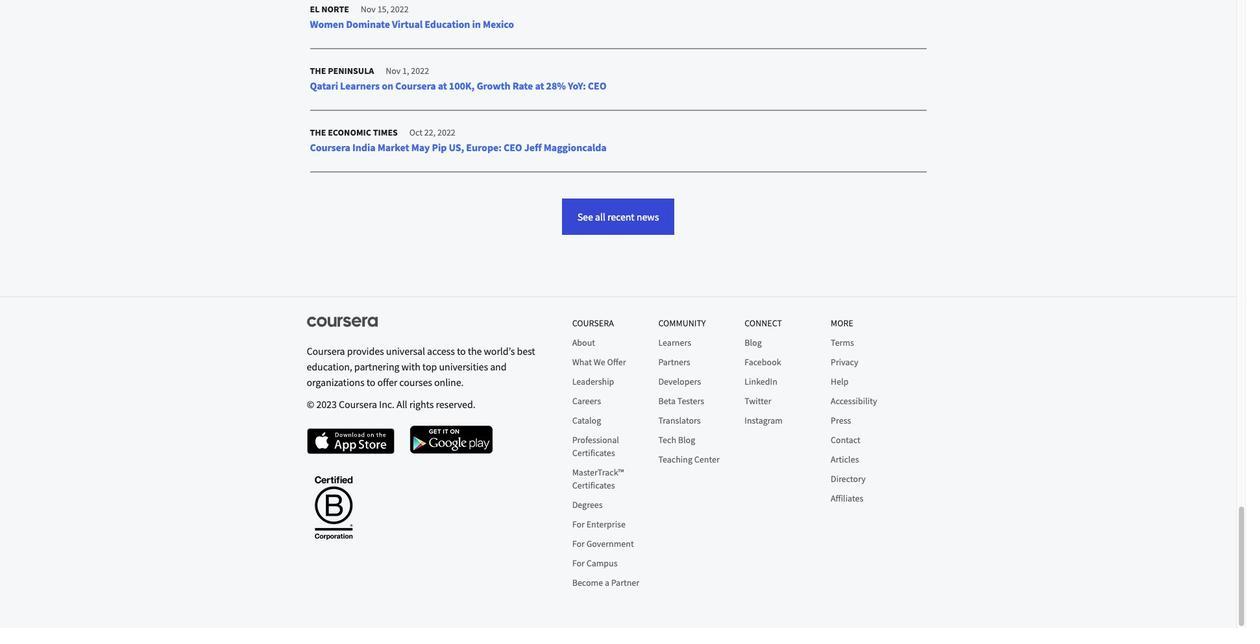 Task type: locate. For each thing, give the bounding box(es) containing it.
0 vertical spatial for
[[572, 519, 585, 531]]

1 vertical spatial 2022
[[411, 65, 429, 77]]

0 horizontal spatial ceo
[[504, 141, 522, 154]]

0 horizontal spatial 2022
[[391, 3, 409, 15]]

catalog
[[572, 415, 601, 427]]

blog
[[745, 337, 762, 349], [678, 434, 696, 446]]

to
[[457, 345, 466, 358], [367, 376, 375, 389]]

coursera left 'inc.'
[[339, 398, 377, 411]]

15,
[[378, 3, 389, 15]]

growth
[[477, 79, 511, 92]]

for down degrees link
[[572, 519, 585, 531]]

coursera for coursera india market may pip us, europe: ceo jeff maggioncalda
[[310, 141, 351, 154]]

certificates down professional
[[572, 447, 615, 459]]

2 at from the left
[[535, 79, 544, 92]]

campus
[[587, 558, 618, 570]]

for up become
[[572, 558, 585, 570]]

privacy link
[[831, 357, 859, 368]]

at left 28%
[[535, 79, 544, 92]]

facebook link
[[745, 357, 781, 368]]

certificates inside mastertrack™ certificates
[[572, 480, 615, 492]]

2 certificates from the top
[[572, 480, 615, 492]]

1 vertical spatial for
[[572, 538, 585, 550]]

government
[[587, 538, 634, 550]]

mastertrack™ certificates
[[572, 467, 624, 492]]

2 vertical spatial 2022
[[438, 127, 456, 138]]

2022 right 15,
[[391, 3, 409, 15]]

0 vertical spatial the
[[310, 65, 326, 77]]

at
[[438, 79, 447, 92], [535, 79, 544, 92]]

download on the app store image
[[307, 428, 394, 454]]

0 horizontal spatial nov
[[361, 3, 376, 15]]

offer
[[607, 357, 626, 368]]

partners link
[[659, 357, 691, 368]]

nov up dominate
[[361, 3, 376, 15]]

beta testers
[[659, 396, 704, 407]]

2022 for may
[[438, 127, 456, 138]]

1 at from the left
[[438, 79, 447, 92]]

1 vertical spatial nov
[[386, 65, 401, 77]]

for up for campus link
[[572, 538, 585, 550]]

coursera image
[[307, 317, 378, 327]]

for campus link
[[572, 558, 618, 570]]

1 horizontal spatial at
[[535, 79, 544, 92]]

1 horizontal spatial learners
[[659, 337, 691, 349]]

©
[[307, 398, 314, 411]]

ceo left jeff
[[504, 141, 522, 154]]

privacy
[[831, 357, 859, 368]]

blog right tech
[[678, 434, 696, 446]]

connect
[[745, 318, 782, 329]]

blog up facebook
[[745, 337, 762, 349]]

1 horizontal spatial to
[[457, 345, 466, 358]]

what we offer link
[[572, 357, 626, 368]]

coursera for coursera
[[572, 318, 614, 329]]

the economic times
[[310, 127, 398, 138]]

for enterprise link
[[572, 519, 626, 531]]

the left economic on the top
[[310, 127, 326, 138]]

world's
[[484, 345, 515, 358]]

access
[[427, 345, 455, 358]]

beta
[[659, 396, 676, 407]]

0 horizontal spatial at
[[438, 79, 447, 92]]

what we offer
[[572, 357, 626, 368]]

certificates inside professional certificates
[[572, 447, 615, 459]]

nov left 1,
[[386, 65, 401, 77]]

1 certificates from the top
[[572, 447, 615, 459]]

1 vertical spatial certificates
[[572, 480, 615, 492]]

at left 100k,
[[438, 79, 447, 92]]

0 vertical spatial to
[[457, 345, 466, 358]]

coursera inside coursera provides universal access to the world's best education, partnering with top universities and organizations to offer courses online.
[[307, 345, 345, 358]]

learners
[[340, 79, 380, 92], [659, 337, 691, 349]]

1 vertical spatial learners
[[659, 337, 691, 349]]

a
[[605, 577, 610, 589]]

the up qatari
[[310, 65, 326, 77]]

directory
[[831, 473, 866, 485]]

translators
[[659, 415, 701, 427]]

universal
[[386, 345, 425, 358]]

coursera india market may pip us, europe: ceo jeff maggioncalda
[[310, 141, 607, 154]]

learners link
[[659, 337, 691, 349]]

maggioncalda
[[544, 141, 607, 154]]

virtual
[[392, 18, 423, 30]]

times
[[373, 127, 398, 138]]

2 horizontal spatial 2022
[[438, 127, 456, 138]]

2 for from the top
[[572, 538, 585, 550]]

ceo right yoy:
[[588, 79, 607, 92]]

1 vertical spatial ceo
[[504, 141, 522, 154]]

india
[[353, 141, 376, 154]]

degrees link
[[572, 499, 603, 511]]

the for qatari learners on coursera at 100k, growth rate at 28% yoy: ceo
[[310, 65, 326, 77]]

universities
[[439, 360, 488, 373]]

0 vertical spatial ceo
[[588, 79, 607, 92]]

1 horizontal spatial ceo
[[588, 79, 607, 92]]

jeff
[[524, 141, 542, 154]]

0 vertical spatial certificates
[[572, 447, 615, 459]]

inc.
[[379, 398, 395, 411]]

2022 right 1,
[[411, 65, 429, 77]]

learners down peninsula
[[340, 79, 380, 92]]

coursera down economic on the top
[[310, 141, 351, 154]]

certificates down mastertrack™
[[572, 480, 615, 492]]

1 horizontal spatial 2022
[[411, 65, 429, 77]]

1 horizontal spatial nov
[[386, 65, 401, 77]]

coursera up about link
[[572, 318, 614, 329]]

2 vertical spatial for
[[572, 558, 585, 570]]

coursera provides universal access to the world's best education, partnering with top universities and organizations to offer courses online.
[[307, 345, 535, 389]]

the peninsula
[[310, 65, 374, 77]]

tech blog
[[659, 434, 696, 446]]

0 vertical spatial nov
[[361, 3, 376, 15]]

1 the from the top
[[310, 65, 326, 77]]

see
[[578, 210, 593, 223]]

to left "offer" on the left of page
[[367, 376, 375, 389]]

all
[[397, 398, 407, 411]]

2022
[[391, 3, 409, 15], [411, 65, 429, 77], [438, 127, 456, 138]]

to left the
[[457, 345, 466, 358]]

1 for from the top
[[572, 519, 585, 531]]

teaching center
[[659, 454, 720, 466]]

nov 1, 2022
[[384, 65, 429, 77]]

0 vertical spatial 2022
[[391, 3, 409, 15]]

qatari learners on coursera at 100k, growth rate at 28% yoy: ceo
[[310, 79, 607, 92]]

testers
[[678, 396, 704, 407]]

accessibility
[[831, 396, 877, 407]]

women dominate virtual education in mexico link
[[310, 18, 514, 30]]

0 vertical spatial blog
[[745, 337, 762, 349]]

dominate
[[346, 18, 390, 30]]

1 vertical spatial the
[[310, 127, 326, 138]]

online.
[[434, 376, 464, 389]]

0 horizontal spatial blog
[[678, 434, 696, 446]]

oct
[[409, 127, 423, 138]]

market
[[378, 141, 409, 154]]

coursera
[[395, 79, 436, 92], [310, 141, 351, 154], [572, 318, 614, 329], [307, 345, 345, 358], [339, 398, 377, 411]]

teaching center link
[[659, 454, 720, 466]]

2 the from the top
[[310, 127, 326, 138]]

coursera up education,
[[307, 345, 345, 358]]

press link
[[831, 415, 851, 427]]

get it on google play image
[[409, 425, 493, 454]]

contact
[[831, 434, 861, 446]]

learners up partners link
[[659, 337, 691, 349]]

0 horizontal spatial learners
[[340, 79, 380, 92]]

3 for from the top
[[572, 558, 585, 570]]

careers link
[[572, 396, 601, 407]]

the
[[468, 345, 482, 358]]

what
[[572, 357, 592, 368]]

become
[[572, 577, 603, 589]]

© 2023 coursera inc. all rights reserved.
[[307, 398, 476, 411]]

all
[[595, 210, 606, 223]]

ceo
[[588, 79, 607, 92], [504, 141, 522, 154]]

1 vertical spatial to
[[367, 376, 375, 389]]

affiliates link
[[831, 493, 864, 505]]

2022 right 22,
[[438, 127, 456, 138]]



Task type: vqa. For each thing, say whether or not it's contained in the screenshot.
Blog to the bottom
yes



Task type: describe. For each thing, give the bounding box(es) containing it.
coursera india market may pip us, europe: ceo jeff maggioncalda link
[[310, 141, 607, 154]]

b corp image
[[307, 469, 360, 546]]

professional
[[572, 434, 619, 446]]

linkedin link
[[745, 376, 778, 388]]

see all recent news
[[578, 210, 659, 223]]

contact link
[[831, 434, 861, 446]]

partner
[[611, 577, 640, 589]]

el norte
[[310, 3, 349, 15]]

center
[[695, 454, 720, 466]]

community
[[659, 318, 706, 329]]

us,
[[449, 141, 464, 154]]

affiliates
[[831, 493, 864, 505]]

catalog link
[[572, 415, 601, 427]]

nov for on
[[386, 65, 401, 77]]

2022 for coursera
[[411, 65, 429, 77]]

twitter
[[745, 396, 772, 407]]

about
[[572, 337, 595, 349]]

about link
[[572, 337, 595, 349]]

accessibility link
[[831, 396, 877, 407]]

100k,
[[449, 79, 475, 92]]

on
[[382, 79, 393, 92]]

degrees
[[572, 499, 603, 511]]

instagram link
[[745, 415, 783, 427]]

terms link
[[831, 337, 854, 349]]

directory link
[[831, 473, 866, 485]]

leadership link
[[572, 376, 614, 388]]

tech
[[659, 434, 677, 446]]

for for for government
[[572, 538, 585, 550]]

we
[[594, 357, 606, 368]]

enterprise
[[587, 519, 626, 531]]

norte
[[322, 3, 349, 15]]

careers
[[572, 396, 601, 407]]

twitter link
[[745, 396, 772, 407]]

1,
[[403, 65, 409, 77]]

translators link
[[659, 415, 701, 427]]

for enterprise
[[572, 519, 626, 531]]

professional certificates
[[572, 434, 619, 459]]

terms
[[831, 337, 854, 349]]

and
[[490, 360, 507, 373]]

leadership
[[572, 376, 614, 388]]

qatari learners on coursera at 100k, growth rate at 28% yoy: ceo link
[[310, 79, 607, 92]]

help
[[831, 376, 849, 388]]

articles link
[[831, 454, 859, 466]]

reserved.
[[436, 398, 476, 411]]

yoy:
[[568, 79, 586, 92]]

press
[[831, 415, 851, 427]]

professional certificates link
[[572, 434, 619, 459]]

certificates for professional certificates
[[572, 447, 615, 459]]

nov 15, 2022
[[359, 3, 409, 15]]

beta testers link
[[659, 396, 704, 407]]

women dominate virtual education in mexico
[[310, 18, 514, 30]]

news
[[637, 210, 659, 223]]

best
[[517, 345, 535, 358]]

see all recent news link
[[562, 199, 675, 235]]

28%
[[546, 79, 566, 92]]

recent
[[608, 210, 635, 223]]

certificates for mastertrack™ certificates
[[572, 480, 615, 492]]

0 horizontal spatial to
[[367, 376, 375, 389]]

mexico
[[483, 18, 514, 30]]

coursera down nov 1, 2022
[[395, 79, 436, 92]]

rights
[[409, 398, 434, 411]]

1 horizontal spatial blog
[[745, 337, 762, 349]]

el
[[310, 3, 320, 15]]

for government
[[572, 538, 634, 550]]

europe:
[[466, 141, 502, 154]]

teaching
[[659, 454, 693, 466]]

nov for virtual
[[361, 3, 376, 15]]

developers
[[659, 376, 701, 388]]

economic
[[328, 127, 371, 138]]

for for for campus
[[572, 558, 585, 570]]

in
[[472, 18, 481, 30]]

the for coursera india market may pip us, europe: ceo jeff maggioncalda
[[310, 127, 326, 138]]

mastertrack™
[[572, 467, 624, 479]]

coursera for coursera provides universal access to the world's best education, partnering with top universities and organizations to offer courses online.
[[307, 345, 345, 358]]

become a partner
[[572, 577, 640, 589]]

education,
[[307, 360, 352, 373]]

blog link
[[745, 337, 762, 349]]

articles
[[831, 454, 859, 466]]

oct 22, 2022
[[408, 127, 456, 138]]

may
[[411, 141, 430, 154]]

0 vertical spatial learners
[[340, 79, 380, 92]]

partners
[[659, 357, 691, 368]]

help link
[[831, 376, 849, 388]]

tech blog link
[[659, 434, 696, 446]]

2022 for education
[[391, 3, 409, 15]]

mastertrack™ certificates link
[[572, 467, 624, 492]]

for for for enterprise
[[572, 519, 585, 531]]

1 vertical spatial blog
[[678, 434, 696, 446]]



